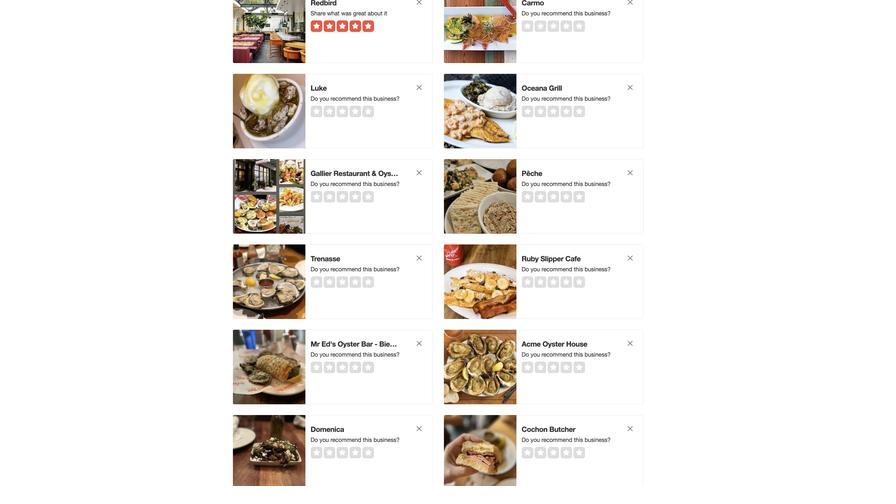 Task type: locate. For each thing, give the bounding box(es) containing it.
oyster right acme
[[543, 340, 565, 349]]

ruby slipper cafe link
[[522, 254, 612, 264]]

bar left -
[[361, 340, 373, 349]]

pêche link
[[522, 168, 612, 178]]

you
[[531, 10, 540, 17], [320, 96, 329, 102], [531, 96, 540, 102], [320, 181, 329, 187], [531, 181, 540, 187], [320, 266, 329, 273], [531, 266, 540, 273], [320, 352, 329, 358], [531, 352, 540, 358], [320, 437, 329, 444], [531, 437, 540, 444]]

oyster inside mr ed's oyster bar - bienville link
[[338, 340, 360, 349]]

share
[[311, 10, 326, 17]]

bar
[[402, 169, 414, 178], [361, 340, 373, 349]]

luke link
[[311, 83, 401, 93]]

you for cochon butcher
[[531, 437, 540, 444]]

business? for domenica
[[374, 437, 400, 444]]

do for acme oyster house
[[522, 352, 529, 358]]

luke
[[311, 84, 327, 92]]

mr ed's oyster bar - bienville link
[[311, 339, 407, 349]]

oceana grill
[[522, 84, 562, 92]]

share what was great about it
[[311, 10, 387, 17]]

do for ruby slipper cafe
[[522, 266, 529, 273]]

you for oceana grill
[[531, 96, 540, 102]]

do for pêche
[[522, 181, 529, 187]]

2 horizontal spatial oyster
[[543, 340, 565, 349]]

photo of mr ed's oyster bar - bienville image
[[233, 330, 305, 405]]

this for luke
[[363, 96, 372, 102]]

oceana
[[522, 84, 547, 92]]

ed's
[[322, 340, 336, 349]]

cochon butcher
[[522, 426, 576, 434]]

this for ruby slipper cafe
[[574, 266, 583, 273]]

rating element for domenica
[[311, 448, 374, 459]]

gallier
[[311, 169, 332, 178]]

you for acme oyster house
[[531, 352, 540, 358]]

oyster inside the gallier restaurant & oyster bar link
[[379, 169, 400, 178]]

trenasse
[[311, 255, 340, 263]]

None radio
[[574, 20, 585, 32], [324, 106, 335, 117], [337, 106, 348, 117], [350, 106, 361, 117], [548, 106, 559, 117], [574, 106, 585, 117], [324, 191, 335, 203], [337, 191, 348, 203], [350, 191, 361, 203], [548, 191, 559, 203], [561, 191, 572, 203], [350, 277, 361, 288], [522, 277, 533, 288], [535, 277, 546, 288], [548, 277, 559, 288], [561, 277, 572, 288], [311, 362, 322, 374], [337, 362, 348, 374], [350, 362, 361, 374], [363, 362, 374, 374], [535, 362, 546, 374], [574, 362, 585, 374], [311, 448, 322, 459], [324, 448, 335, 459], [337, 448, 348, 459], [350, 448, 361, 459], [522, 448, 533, 459], [548, 448, 559, 459], [561, 448, 572, 459], [574, 448, 585, 459], [574, 20, 585, 32], [324, 106, 335, 117], [337, 106, 348, 117], [350, 106, 361, 117], [548, 106, 559, 117], [574, 106, 585, 117], [324, 191, 335, 203], [337, 191, 348, 203], [350, 191, 361, 203], [548, 191, 559, 203], [561, 191, 572, 203], [350, 277, 361, 288], [522, 277, 533, 288], [535, 277, 546, 288], [548, 277, 559, 288], [561, 277, 572, 288], [311, 362, 322, 374], [337, 362, 348, 374], [350, 362, 361, 374], [363, 362, 374, 374], [535, 362, 546, 374], [574, 362, 585, 374], [311, 448, 322, 459], [324, 448, 335, 459], [337, 448, 348, 459], [350, 448, 361, 459], [522, 448, 533, 459], [548, 448, 559, 459], [561, 448, 572, 459], [574, 448, 585, 459]]

dismiss card image for acme oyster house
[[626, 340, 635, 349]]

grill
[[549, 84, 562, 92]]

this for acme oyster house
[[574, 352, 583, 358]]

this
[[574, 10, 583, 17], [363, 96, 372, 102], [574, 96, 583, 102], [363, 181, 372, 187], [574, 181, 583, 187], [363, 266, 372, 273], [574, 266, 583, 273], [363, 352, 372, 358], [574, 352, 583, 358], [363, 437, 372, 444], [574, 437, 583, 444]]

-
[[375, 340, 378, 349]]

mr ed's oyster bar - bienville
[[311, 340, 407, 349]]

mr
[[311, 340, 320, 349]]

do
[[522, 10, 529, 17], [311, 96, 318, 102], [522, 96, 529, 102], [311, 181, 318, 187], [522, 181, 529, 187], [311, 266, 318, 273], [522, 266, 529, 273], [311, 352, 318, 358], [522, 352, 529, 358], [311, 437, 318, 444], [522, 437, 529, 444]]

gallier restaurant & oyster bar
[[311, 169, 414, 178]]

business? for luke
[[374, 96, 400, 102]]

dismiss card image for cochon butcher
[[626, 425, 635, 434]]

oceana grill link
[[522, 83, 612, 93]]

oyster right ed's
[[338, 340, 360, 349]]

rating element for ruby slipper cafe
[[522, 277, 585, 288]]

do you recommend this business? for pêche
[[522, 181, 611, 187]]

oyster inside acme oyster house link
[[543, 340, 565, 349]]

business? for trenasse
[[374, 266, 400, 273]]

this for mr ed's oyster bar - bienville
[[363, 352, 372, 358]]

photo of pêche image
[[444, 159, 517, 234]]

cochon
[[522, 426, 548, 434]]

dismiss card image for oceana grill
[[626, 83, 635, 92]]

oyster right &
[[379, 169, 400, 178]]

you for gallier restaurant & oyster bar
[[320, 181, 329, 187]]

None radio
[[522, 20, 533, 32], [535, 20, 546, 32], [548, 20, 559, 32], [561, 20, 572, 32], [311, 106, 322, 117], [363, 106, 374, 117], [522, 106, 533, 117], [535, 106, 546, 117], [561, 106, 572, 117], [311, 191, 322, 203], [363, 191, 374, 203], [522, 191, 533, 203], [535, 191, 546, 203], [574, 191, 585, 203], [311, 277, 322, 288], [324, 277, 335, 288], [337, 277, 348, 288], [363, 277, 374, 288], [574, 277, 585, 288], [324, 362, 335, 374], [522, 362, 533, 374], [548, 362, 559, 374], [561, 362, 572, 374], [363, 448, 374, 459], [535, 448, 546, 459], [522, 20, 533, 32], [535, 20, 546, 32], [548, 20, 559, 32], [561, 20, 572, 32], [311, 106, 322, 117], [363, 106, 374, 117], [522, 106, 533, 117], [535, 106, 546, 117], [561, 106, 572, 117], [311, 191, 322, 203], [363, 191, 374, 203], [522, 191, 533, 203], [535, 191, 546, 203], [574, 191, 585, 203], [311, 277, 322, 288], [324, 277, 335, 288], [337, 277, 348, 288], [363, 277, 374, 288], [574, 277, 585, 288], [324, 362, 335, 374], [522, 362, 533, 374], [548, 362, 559, 374], [561, 362, 572, 374], [363, 448, 374, 459], [535, 448, 546, 459]]

dismiss card image for luke
[[415, 83, 424, 92]]

dismiss card image
[[626, 0, 635, 7], [415, 83, 424, 92], [415, 254, 424, 263], [415, 425, 424, 434]]

recommend for cochon butcher
[[542, 437, 573, 444]]

restaurant
[[334, 169, 370, 178]]

0 horizontal spatial bar
[[361, 340, 373, 349]]

recommend for domenica
[[331, 437, 361, 444]]

do for trenasse
[[311, 266, 318, 273]]

pêche
[[522, 169, 543, 178]]

slipper
[[541, 255, 564, 263]]

photo of trenasse image
[[233, 245, 305, 320]]

rating element for acme oyster house
[[522, 362, 585, 374]]

do you recommend this business? for domenica
[[311, 437, 400, 444]]

recommend for acme oyster house
[[542, 352, 573, 358]]

oyster
[[379, 169, 400, 178], [338, 340, 360, 349], [543, 340, 565, 349]]

recommend
[[542, 10, 573, 17], [331, 96, 361, 102], [542, 96, 573, 102], [331, 181, 361, 187], [542, 181, 573, 187], [331, 266, 361, 273], [542, 266, 573, 273], [331, 352, 361, 358], [542, 352, 573, 358], [331, 437, 361, 444], [542, 437, 573, 444]]

bar right &
[[402, 169, 414, 178]]

do you recommend this business? for gallier restaurant & oyster bar
[[311, 181, 400, 187]]

recommend for mr ed's oyster bar - bienville
[[331, 352, 361, 358]]

photo of redbird image
[[233, 0, 305, 63]]

photo of acme oyster house image
[[444, 330, 517, 405]]

domenica link
[[311, 425, 401, 435]]

photo of carmo image
[[444, 0, 517, 63]]

do you recommend this business?
[[522, 10, 611, 17], [311, 96, 400, 102], [522, 96, 611, 102], [311, 181, 400, 187], [522, 181, 611, 187], [311, 266, 400, 273], [522, 266, 611, 273], [311, 352, 400, 358], [522, 352, 611, 358], [311, 437, 400, 444], [522, 437, 611, 444]]

rating element for oceana grill
[[522, 106, 585, 117]]

great
[[353, 10, 366, 17]]

this for cochon butcher
[[574, 437, 583, 444]]

1 horizontal spatial bar
[[402, 169, 414, 178]]

dismiss card image
[[415, 0, 424, 7], [626, 83, 635, 92], [415, 169, 424, 178], [626, 169, 635, 178], [626, 254, 635, 263], [415, 340, 424, 349], [626, 340, 635, 349], [626, 425, 635, 434]]

photo of domenica image
[[233, 416, 305, 487]]

do for mr ed's oyster bar - bienville
[[311, 352, 318, 358]]

you for luke
[[320, 96, 329, 102]]

recommend for gallier restaurant & oyster bar
[[331, 181, 361, 187]]

gallier restaurant & oyster bar link
[[311, 168, 414, 178]]

it
[[384, 10, 387, 17]]

you for domenica
[[320, 437, 329, 444]]

1 horizontal spatial oyster
[[379, 169, 400, 178]]

business?
[[585, 10, 611, 17], [374, 96, 400, 102], [585, 96, 611, 102], [374, 181, 400, 187], [585, 181, 611, 187], [374, 266, 400, 273], [585, 266, 611, 273], [374, 352, 400, 358], [585, 352, 611, 358], [374, 437, 400, 444], [585, 437, 611, 444]]

1 vertical spatial bar
[[361, 340, 373, 349]]

do for luke
[[311, 96, 318, 102]]

rating element
[[522, 20, 585, 32], [311, 106, 374, 117], [522, 106, 585, 117], [311, 191, 374, 203], [522, 191, 585, 203], [311, 277, 374, 288], [522, 277, 585, 288], [311, 362, 374, 374], [522, 362, 585, 374], [311, 448, 374, 459], [522, 448, 585, 459]]

do you recommend this business? for mr ed's oyster bar - bienville
[[311, 352, 400, 358]]

photo of gallier restaurant & oyster bar image
[[233, 159, 305, 234]]

about
[[368, 10, 383, 17]]

0 horizontal spatial oyster
[[338, 340, 360, 349]]

bienville
[[379, 340, 407, 349]]



Task type: vqa. For each thing, say whether or not it's contained in the screenshot.
Lightning Computer & Laptop Repair ICON in the bottom of the page
no



Task type: describe. For each thing, give the bounding box(es) containing it.
rating element for cochon butcher
[[522, 448, 585, 459]]

you for pêche
[[531, 181, 540, 187]]

do you recommend this business? for acme oyster house
[[522, 352, 611, 358]]

dismiss card image for mr ed's oyster bar - bienville
[[415, 340, 424, 349]]

dismiss card image for pêche
[[626, 169, 635, 178]]

acme oyster house link
[[522, 339, 612, 349]]

do for domenica
[[311, 437, 318, 444]]

photo of cochon butcher image
[[444, 416, 517, 487]]

house
[[567, 340, 588, 349]]

ruby
[[522, 255, 539, 263]]

cafe
[[566, 255, 581, 263]]

this for oceana grill
[[574, 96, 583, 102]]

dismiss card image for ruby slipper cafe
[[626, 254, 635, 263]]

business? for acme oyster house
[[585, 352, 611, 358]]

recommend for ruby slipper cafe
[[542, 266, 573, 273]]

rating element for mr ed's oyster bar - bienville
[[311, 362, 374, 374]]

0 vertical spatial bar
[[402, 169, 414, 178]]

do you recommend this business? for oceana grill
[[522, 96, 611, 102]]

rating element for gallier restaurant & oyster bar
[[311, 191, 374, 203]]

rating element for pêche
[[522, 191, 585, 203]]

do you recommend this business? for trenasse
[[311, 266, 400, 273]]

do for gallier restaurant & oyster bar
[[311, 181, 318, 187]]

recommend for pêche
[[542, 181, 573, 187]]

business? for mr ed's oyster bar - bienville
[[374, 352, 400, 358]]

rating element for trenasse
[[311, 277, 374, 288]]

was
[[341, 10, 352, 17]]

do you recommend this business? for luke
[[311, 96, 400, 102]]

ruby slipper cafe
[[522, 255, 581, 263]]

you for mr ed's oyster bar - bienville
[[320, 352, 329, 358]]

business? for cochon butcher
[[585, 437, 611, 444]]

business? for gallier restaurant & oyster bar
[[374, 181, 400, 187]]

do for oceana grill
[[522, 96, 529, 102]]

you for trenasse
[[320, 266, 329, 273]]

butcher
[[550, 426, 576, 434]]

do you recommend this business? for cochon butcher
[[522, 437, 611, 444]]

do for cochon butcher
[[522, 437, 529, 444]]

acme
[[522, 340, 541, 349]]

acme oyster house
[[522, 340, 588, 349]]

photo of oceana grill image
[[444, 74, 517, 149]]

you for ruby slipper cafe
[[531, 266, 540, 273]]

do you recommend this business? for ruby slipper cafe
[[522, 266, 611, 273]]

this for domenica
[[363, 437, 372, 444]]

dismiss card image for trenasse
[[415, 254, 424, 263]]

domenica
[[311, 426, 344, 434]]

what
[[327, 10, 340, 17]]

this for gallier restaurant & oyster bar
[[363, 181, 372, 187]]

business? for pêche
[[585, 181, 611, 187]]

dismiss card image for domenica
[[415, 425, 424, 434]]

&
[[372, 169, 377, 178]]

business? for ruby slipper cafe
[[585, 266, 611, 273]]

recommend for oceana grill
[[542, 96, 573, 102]]

this for trenasse
[[363, 266, 372, 273]]

5 star rating image
[[311, 20, 374, 32]]

recommend for trenasse
[[331, 266, 361, 273]]

cochon butcher link
[[522, 425, 612, 435]]

this for pêche
[[574, 181, 583, 187]]

dismiss card image for gallier restaurant & oyster bar
[[415, 169, 424, 178]]

recommend for luke
[[331, 96, 361, 102]]

photo of luke image
[[233, 74, 305, 149]]

photo of ruby slipper cafe image
[[444, 245, 517, 320]]

trenasse link
[[311, 254, 401, 264]]

rating element for luke
[[311, 106, 374, 117]]

business? for oceana grill
[[585, 96, 611, 102]]



